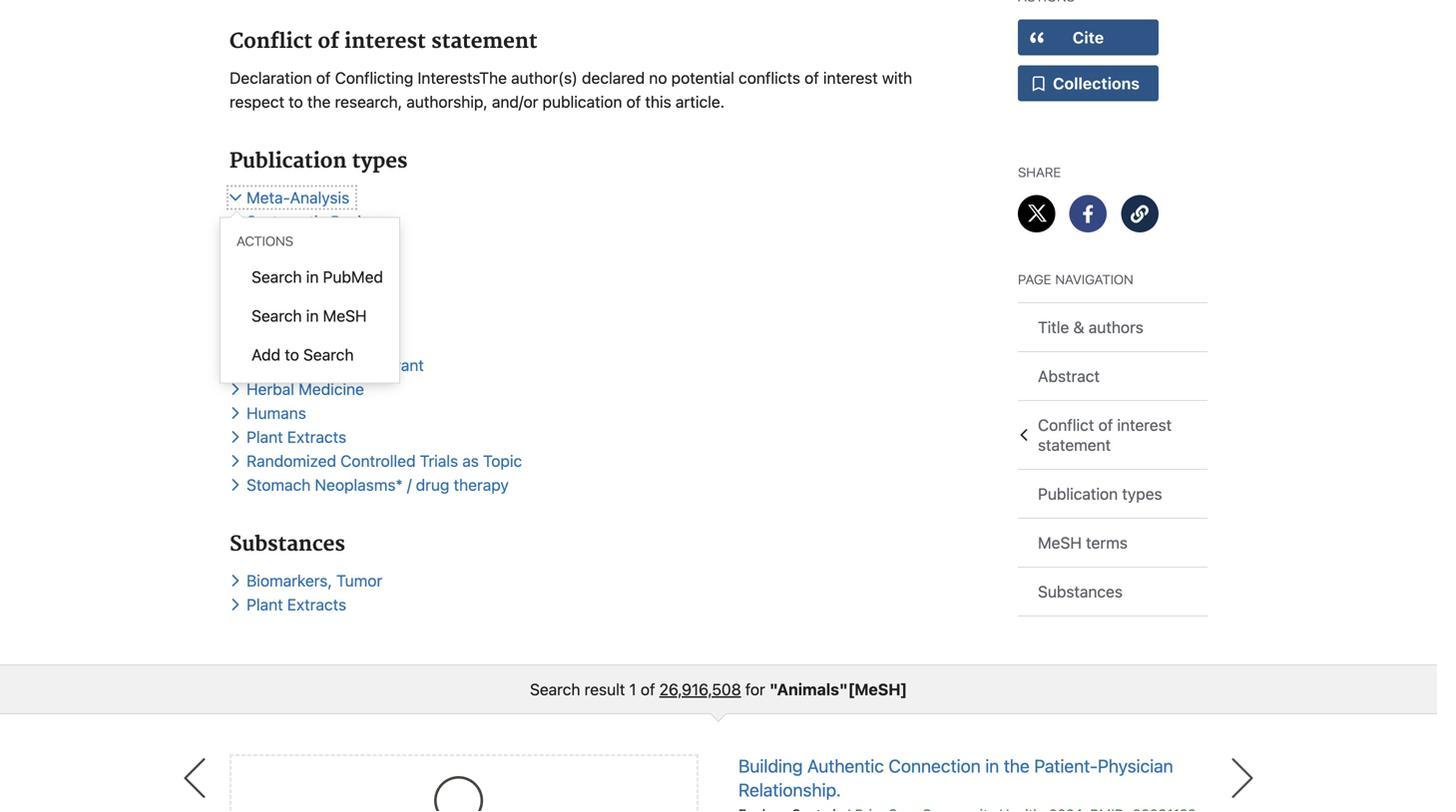 Task type: vqa. For each thing, say whether or not it's contained in the screenshot.
last page 'icon'
no



Task type: locate. For each thing, give the bounding box(es) containing it.
author(s)
[[511, 68, 578, 87]]

plant extracts button up randomized
[[230, 428, 351, 447]]

in for pubmed
[[306, 268, 319, 287]]

2 vertical spatial interest
[[1117, 416, 1172, 435]]

therapy
[[454, 476, 509, 495]]

extracts up randomized
[[287, 428, 346, 447]]

publication up the meta-analysis dropdown button
[[230, 149, 347, 174]]

randomized controlled trials as topic button
[[230, 452, 527, 471]]

substances down mesh terms link
[[1038, 583, 1123, 602]]

to right add
[[285, 345, 299, 364]]

statement up publication types link
[[1038, 436, 1111, 455]]

2 plant from the top
[[247, 596, 283, 614]]

publication types
[[230, 149, 408, 174], [1038, 485, 1163, 504]]

in right connection
[[986, 756, 999, 777]]

the left patient-
[[1004, 756, 1030, 777]]

0 vertical spatial types
[[352, 149, 408, 174]]

0 vertical spatial plant extracts button
[[230, 428, 351, 447]]

1 vertical spatial conflict
[[1038, 416, 1094, 435]]

patient-
[[1034, 756, 1098, 777]]

conflict up the declaration
[[230, 29, 312, 54]]

mesh terms down search in pubmed at left top
[[230, 293, 357, 318]]

no
[[649, 68, 667, 87]]

statement
[[431, 29, 538, 54], [1038, 436, 1111, 455]]

0 horizontal spatial statement
[[431, 29, 538, 54]]

1 vertical spatial extracts
[[287, 596, 346, 614]]

search for search in pubmed
[[252, 268, 302, 287]]

0 horizontal spatial types
[[352, 149, 408, 174]]

mesh down pubmed
[[323, 307, 367, 326]]

→ link
[[225, 759, 1263, 799]]

plant down humans dropdown button
[[247, 428, 283, 447]]

0 horizontal spatial the
[[307, 92, 331, 111]]

extracts inside biomarkers, tumor plant extracts
[[287, 596, 346, 614]]

substances up biomarkers,
[[230, 532, 345, 558]]

publication up mesh terms link
[[1038, 485, 1118, 504]]

the left research,
[[307, 92, 331, 111]]

"animals"[mesh]
[[770, 680, 907, 699]]

1 vertical spatial plant extracts button
[[230, 596, 351, 614]]

1 vertical spatial conflict of interest statement
[[1038, 416, 1172, 455]]

1 vertical spatial in
[[306, 307, 319, 326]]

1 plant extracts button from the top
[[230, 428, 351, 447]]

of
[[318, 29, 339, 54], [316, 68, 331, 87], [805, 68, 819, 87], [626, 92, 641, 111], [1099, 416, 1113, 435], [641, 680, 655, 699]]

0 horizontal spatial conflict of interest statement
[[230, 29, 538, 54]]

search in pubmed
[[252, 268, 383, 287]]

authentic
[[808, 756, 884, 777]]

mesh terms
[[230, 293, 357, 318], [1038, 534, 1128, 553]]

extracts down biomarkers, tumor dropdown button
[[287, 596, 346, 614]]

publication inside publication types link
[[1038, 485, 1118, 504]]

declared
[[582, 68, 645, 87]]

1 horizontal spatial publication types
[[1038, 485, 1163, 504]]

1 horizontal spatial the
[[1004, 756, 1030, 777]]

0 vertical spatial substances
[[230, 532, 345, 558]]

of up conflicting at top
[[318, 29, 339, 54]]

conflict of interest statement down abstract link
[[1038, 416, 1172, 455]]

search in pubmed link
[[252, 268, 383, 287]]

in for mesh
[[306, 307, 319, 326]]

terms up substances link
[[1086, 534, 1128, 553]]

conflict of interest statement up conflicting at top
[[230, 29, 538, 54]]

1 vertical spatial substances
[[1038, 583, 1123, 602]]

1 vertical spatial types
[[1122, 485, 1163, 504]]

chemotherapy, adjuvant button
[[230, 356, 429, 375]]

0 horizontal spatial interest
[[344, 29, 426, 54]]

add to search
[[252, 345, 354, 364]]

of right 1
[[641, 680, 655, 699]]

1 horizontal spatial interest
[[823, 68, 878, 87]]

publication types up the analysis
[[230, 149, 408, 174]]

1 horizontal spatial types
[[1122, 485, 1163, 504]]

1 horizontal spatial publication
[[1038, 485, 1118, 504]]

0 vertical spatial to
[[289, 92, 303, 111]]

1 vertical spatial publication types
[[1038, 485, 1163, 504]]

search
[[252, 268, 302, 287], [252, 307, 302, 326], [303, 345, 354, 364], [530, 680, 580, 699]]

0 vertical spatial conflict
[[230, 29, 312, 54]]

share
[[1018, 162, 1061, 181]]

1 horizontal spatial statement
[[1038, 436, 1111, 455]]

in down search in pubmed at left top
[[306, 307, 319, 326]]

1 vertical spatial interest
[[823, 68, 878, 87]]

plant inside chemotherapy, adjuvant herbal medicine humans plant extracts randomized controlled trials as topic stomach neoplasms* / drug therapy
[[247, 428, 283, 447]]

publication types up mesh terms link
[[1038, 485, 1163, 504]]

search up medicine
[[303, 345, 354, 364]]

trials
[[420, 452, 458, 471]]

conflict of interest statement link
[[1018, 401, 1208, 469]]

&
[[1074, 318, 1085, 337]]

0 vertical spatial plant
[[247, 428, 283, 447]]

as
[[462, 452, 479, 471]]

declaration of conflicting intereststhe author(s) declared no potential conflicts of interest with respect to the research, authorship, and/or publication of this article.
[[230, 68, 913, 111]]

0 vertical spatial the
[[307, 92, 331, 111]]

search in mesh
[[252, 307, 367, 326]]

publication
[[230, 149, 347, 174], [1038, 485, 1118, 504]]

authors
[[1089, 318, 1144, 337]]

1 vertical spatial mesh terms
[[1038, 534, 1128, 553]]

to down the declaration
[[289, 92, 303, 111]]

humans button
[[230, 404, 311, 423]]

1 extracts from the top
[[287, 428, 346, 447]]

search left result
[[530, 680, 580, 699]]

plant extracts button down biomarkers,
[[230, 596, 351, 614]]

/
[[407, 476, 412, 495]]

in
[[306, 268, 319, 287], [306, 307, 319, 326], [986, 756, 999, 777]]

1 horizontal spatial mesh
[[323, 307, 367, 326]]

2 horizontal spatial interest
[[1117, 416, 1172, 435]]

1 plant from the top
[[247, 428, 283, 447]]

types
[[352, 149, 408, 174], [1122, 485, 1163, 504]]

biomarkers, tumor button
[[230, 572, 388, 591]]

1 vertical spatial the
[[1004, 756, 1030, 777]]

title & authors
[[1038, 318, 1144, 337]]

plant inside biomarkers, tumor plant extracts
[[247, 596, 283, 614]]

1 horizontal spatial conflict of interest statement
[[1038, 416, 1172, 455]]

to
[[289, 92, 303, 111], [285, 345, 299, 364]]

types up mesh terms link
[[1122, 485, 1163, 504]]

1 horizontal spatial terms
[[1086, 534, 1128, 553]]

add
[[252, 345, 281, 364]]

topic
[[483, 452, 522, 471]]

1 vertical spatial plant
[[247, 596, 283, 614]]

0 vertical spatial mesh terms
[[230, 293, 357, 318]]

mesh up add
[[230, 293, 290, 318]]

mesh up substances link
[[1038, 534, 1082, 553]]

meta-analysis button
[[230, 188, 355, 207]]

interest
[[344, 29, 426, 54], [823, 68, 878, 87], [1117, 416, 1172, 435]]

2 plant extracts button from the top
[[230, 596, 351, 614]]

mesh terms link
[[1018, 519, 1208, 567]]

0 vertical spatial interest
[[344, 29, 426, 54]]

mesh terms up substances link
[[1038, 534, 1128, 553]]

terms down search in pubmed at left top
[[296, 293, 357, 318]]

26,916,508
[[659, 680, 741, 699]]

2 extracts from the top
[[287, 596, 346, 614]]

0 horizontal spatial terms
[[296, 293, 357, 318]]

page navigation
[[1018, 269, 1134, 288]]

search up add
[[252, 307, 302, 326]]

the inside declaration of conflicting intereststhe author(s) declared no potential conflicts of interest with respect to the research, authorship, and/or publication of this article.
[[307, 92, 331, 111]]

statement up intereststhe
[[431, 29, 538, 54]]

of inside conflict of interest statement
[[1099, 416, 1113, 435]]

plant down biomarkers,
[[247, 596, 283, 614]]

review
[[331, 212, 382, 231]]

2 vertical spatial in
[[986, 756, 999, 777]]

drug
[[416, 476, 450, 495]]

to inside the dropdown menu for keyword meta-analysis element
[[285, 345, 299, 364]]

0 vertical spatial terms
[[296, 293, 357, 318]]

1 vertical spatial statement
[[1038, 436, 1111, 455]]

interest up conflicting at top
[[344, 29, 426, 54]]

controlled
[[341, 452, 416, 471]]

0 horizontal spatial conflict
[[230, 29, 312, 54]]

chemotherapy,
[[247, 356, 357, 375]]

1 vertical spatial publication
[[1038, 485, 1118, 504]]

of left conflicting at top
[[316, 68, 331, 87]]

search down actions
[[252, 268, 302, 287]]

pubmed
[[323, 268, 383, 287]]

search for search result 1 of 26,916,508 for "animals"[mesh]
[[530, 680, 580, 699]]

biomarkers, tumor plant extracts
[[247, 572, 383, 614]]

respect
[[230, 92, 285, 111]]

0 vertical spatial publication
[[230, 149, 347, 174]]

0 vertical spatial in
[[306, 268, 319, 287]]

conflict of interest statement
[[230, 29, 538, 54], [1038, 416, 1172, 455]]

declaration
[[230, 68, 312, 87]]

of down abstract link
[[1099, 416, 1113, 435]]

interest left with
[[823, 68, 878, 87]]

extracts
[[287, 428, 346, 447], [287, 596, 346, 614]]

for
[[745, 680, 765, 699]]

types down research,
[[352, 149, 408, 174]]

plant extracts button
[[230, 428, 351, 447], [230, 596, 351, 614]]

in up the search in mesh link
[[306, 268, 319, 287]]

terms
[[296, 293, 357, 318], [1086, 534, 1128, 553]]

1 vertical spatial to
[[285, 345, 299, 364]]

substances
[[230, 532, 345, 558], [1038, 583, 1123, 602]]

conflict down abstract
[[1038, 416, 1094, 435]]

interest down abstract link
[[1117, 416, 1172, 435]]

0 horizontal spatial publication types
[[230, 149, 408, 174]]

cite
[[1073, 28, 1104, 47]]

0 vertical spatial extracts
[[287, 428, 346, 447]]



Task type: describe. For each thing, give the bounding box(es) containing it.
cite button
[[1018, 20, 1159, 55]]

chemotherapy, adjuvant herbal medicine humans plant extracts randomized controlled trials as topic stomach neoplasms* / drug therapy
[[247, 356, 522, 495]]

interest inside declaration of conflicting intereststhe author(s) declared no potential conflicts of interest with respect to the research, authorship, and/or publication of this article.
[[823, 68, 878, 87]]

collections
[[1053, 74, 1140, 93]]

0 horizontal spatial mesh terms
[[230, 293, 357, 318]]

humans
[[247, 404, 306, 423]]

search in mesh link
[[252, 307, 367, 326]]

1
[[629, 680, 637, 699]]

publication
[[543, 92, 622, 111]]

this
[[645, 92, 672, 111]]

actions
[[237, 231, 293, 250]]

physician
[[1098, 756, 1174, 777]]

herbal medicine button
[[230, 380, 369, 399]]

1 horizontal spatial substances
[[1038, 583, 1123, 602]]

article.
[[676, 92, 725, 111]]

adjuvant
[[361, 356, 424, 375]]

systematic review button
[[230, 212, 387, 231]]

mesh inside the dropdown menu for keyword meta-analysis element
[[323, 307, 367, 326]]

0 horizontal spatial substances
[[230, 532, 345, 558]]

conflicting
[[335, 68, 413, 87]]

meta-
[[247, 188, 290, 207]]

0 horizontal spatial publication
[[230, 149, 347, 174]]

1 vertical spatial terms
[[1086, 534, 1128, 553]]

building authentic connection in the patient-physician relationship. link
[[739, 755, 1208, 803]]

neoplasms*
[[315, 476, 403, 495]]

tumor
[[336, 572, 383, 591]]

biomarkers,
[[247, 572, 332, 591]]

1 horizontal spatial conflict
[[1038, 416, 1094, 435]]

in inside building authentic connection in the patient-physician relationship.
[[986, 756, 999, 777]]

1 horizontal spatial mesh terms
[[1038, 534, 1128, 553]]

to inside declaration of conflicting intereststhe author(s) declared no potential conflicts of interest with respect to the research, authorship, and/or publication of this article.
[[289, 92, 303, 111]]

with
[[882, 68, 913, 87]]

conflicts
[[739, 68, 801, 87]]

the inside building authentic connection in the patient-physician relationship.
[[1004, 756, 1030, 777]]

stomach
[[247, 476, 311, 495]]

2 horizontal spatial mesh
[[1038, 534, 1082, 553]]

0 vertical spatial publication types
[[230, 149, 408, 174]]

publication types link
[[1018, 470, 1208, 518]]

building
[[739, 756, 803, 777]]

collections button
[[1018, 65, 1159, 101]]

authorship,
[[406, 92, 488, 111]]

connection
[[889, 756, 981, 777]]

and/or
[[492, 92, 538, 111]]

of left this
[[626, 92, 641, 111]]

research,
[[335, 92, 402, 111]]

search result 1 of 26,916,508 for "animals"[mesh]
[[530, 680, 907, 699]]

0 vertical spatial conflict of interest statement
[[230, 29, 538, 54]]

potential
[[671, 68, 735, 87]]

systematic
[[247, 212, 327, 231]]

randomized
[[247, 452, 336, 471]]

relationship.
[[739, 780, 841, 801]]

"animals"[mesh] link
[[770, 680, 907, 699]]

0 vertical spatial statement
[[431, 29, 538, 54]]

title
[[1038, 318, 1069, 337]]

add to search button
[[252, 345, 354, 364]]

→
[[225, 759, 239, 778]]

0 horizontal spatial mesh
[[230, 293, 290, 318]]

of right conflicts
[[805, 68, 819, 87]]

medicine
[[299, 380, 364, 399]]

abstract link
[[1018, 352, 1208, 400]]

herbal
[[247, 380, 294, 399]]

result
[[585, 680, 625, 699]]

title & authors link
[[1018, 304, 1208, 351]]

search for search in mesh
[[252, 307, 302, 326]]

navigation
[[1056, 269, 1134, 288]]

dropdown menu for keyword meta-analysis element
[[220, 217, 400, 384]]

analysis
[[290, 188, 350, 207]]

substances link
[[1018, 568, 1208, 616]]

meta-analysis
[[247, 188, 350, 207]]

page
[[1018, 269, 1052, 288]]

building authentic connection in the patient-physician relationship.
[[739, 756, 1174, 801]]

systematic review
[[247, 212, 382, 231]]

extracts inside chemotherapy, adjuvant herbal medicine humans plant extracts randomized controlled trials as topic stomach neoplasms* / drug therapy
[[287, 428, 346, 447]]

26,916,508 link
[[659, 680, 741, 699]]

stomach neoplasms* / drug therapy button
[[230, 476, 514, 495]]

abstract
[[1038, 367, 1100, 386]]

intereststhe
[[418, 68, 507, 87]]



